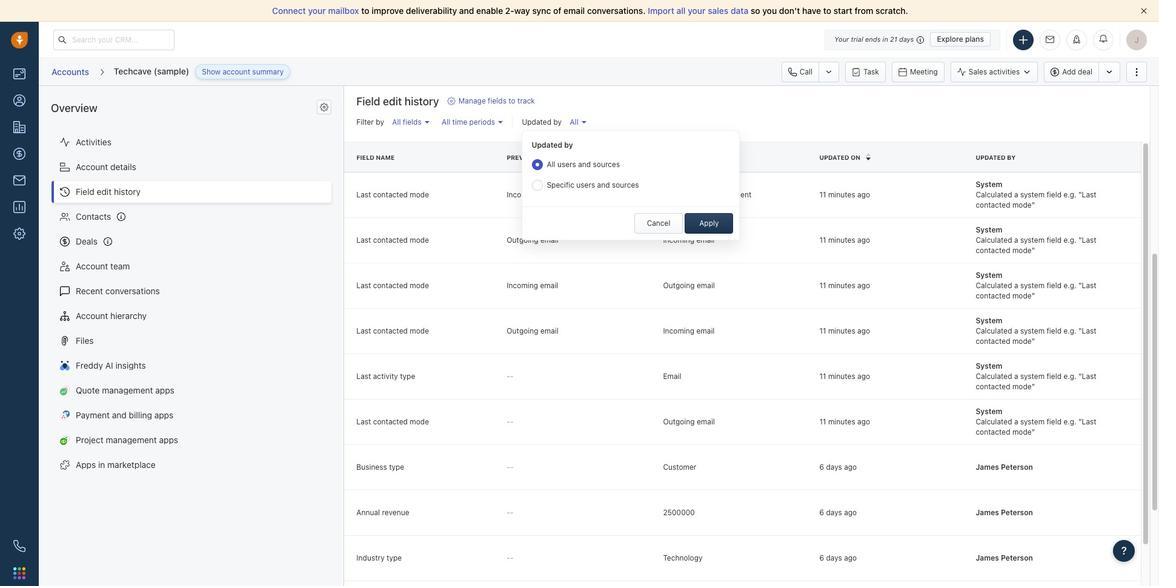 Task type: vqa. For each thing, say whether or not it's contained in the screenshot.
3rd Last from the bottom
yes



Task type: describe. For each thing, give the bounding box(es) containing it.
recent
[[76, 286, 103, 296]]

all
[[677, 5, 686, 16]]

3 minutes from the top
[[828, 281, 856, 290]]

techcave (sample)
[[114, 66, 189, 76]]

conversations.
[[587, 5, 646, 16]]

revenue
[[382, 509, 409, 518]]

4 system calculated a system field e.g. "last contacted mode" from the top
[[976, 316, 1097, 346]]

name
[[376, 154, 395, 161]]

1 vertical spatial apps
[[154, 410, 173, 420]]

connect
[[272, 5, 306, 16]]

email for email
[[663, 372, 682, 381]]

business type
[[357, 463, 404, 472]]

6 e.g. from the top
[[1064, 418, 1077, 427]]

0 vertical spatial updated by
[[522, 117, 562, 126]]

and down the all users and sources
[[597, 181, 610, 190]]

recipient
[[722, 190, 752, 199]]

all time periods button
[[439, 114, 506, 129]]

3 "last from the top
[[1079, 281, 1097, 290]]

add deal button
[[1044, 62, 1099, 82]]

0 vertical spatial in
[[883, 35, 888, 43]]

and left billing
[[112, 410, 127, 420]]

6 for technology
[[820, 554, 824, 563]]

all for all time periods
[[442, 117, 450, 126]]

4 calculated from the top
[[976, 327, 1013, 336]]

ai
[[105, 360, 113, 371]]

previous value
[[507, 154, 562, 161]]

connect your mailbox to improve deliverability and enable 2-way sync of email conversations. import all your sales data so you don't have to start from scratch.
[[272, 5, 909, 16]]

you
[[763, 5, 777, 16]]

don't
[[779, 5, 800, 16]]

days for 2500000
[[826, 509, 842, 518]]

1 11 minutes ago from the top
[[820, 190, 870, 199]]

3 last from the top
[[357, 281, 371, 290]]

freddy ai insights
[[76, 360, 146, 371]]

show account summary
[[202, 67, 284, 76]]

james peterson for customer
[[976, 463, 1033, 472]]

4 system from the top
[[1021, 327, 1045, 336]]

all fields
[[392, 117, 422, 126]]

field name
[[357, 154, 395, 161]]

sales
[[969, 67, 987, 76]]

billing
[[129, 410, 152, 420]]

cancel
[[647, 219, 671, 228]]

4 system from the top
[[976, 316, 1003, 325]]

3 mode from the top
[[410, 281, 429, 290]]

(sample)
[[154, 66, 189, 76]]

4 last contacted mode from the top
[[357, 327, 429, 336]]

periods
[[469, 117, 495, 126]]

6 for customer
[[820, 463, 824, 472]]

trial
[[851, 35, 864, 43]]

2 system from the top
[[976, 225, 1003, 235]]

3 mode" from the top
[[1013, 292, 1035, 301]]

freshworks switcher image
[[13, 568, 25, 580]]

-- for last activity type
[[507, 372, 514, 381]]

accounts link
[[51, 62, 90, 81]]

3 calculated from the top
[[976, 281, 1013, 290]]

specific
[[547, 181, 575, 190]]

5 last from the top
[[357, 372, 371, 381]]

2 field from the top
[[1047, 236, 1062, 245]]

3 11 minutes ago from the top
[[820, 281, 870, 290]]

customer
[[663, 463, 697, 472]]

add
[[1063, 67, 1076, 76]]

sales
[[708, 5, 729, 16]]

meeting
[[910, 67, 938, 76]]

all for all users and sources
[[547, 160, 556, 169]]

1 11 from the top
[[820, 190, 826, 199]]

scratch.
[[876, 5, 909, 16]]

marketplace
[[107, 460, 156, 470]]

account for account hierarchy
[[76, 311, 108, 321]]

mng settings image
[[320, 103, 329, 111]]

1 system from the top
[[976, 180, 1003, 189]]

value
[[541, 154, 562, 161]]

-- for industry type
[[507, 554, 514, 563]]

industry type
[[357, 554, 402, 563]]

james peterson for 2500000
[[976, 509, 1033, 518]]

enable
[[476, 5, 503, 16]]

0 horizontal spatial history
[[114, 186, 141, 197]]

1 system from the top
[[1021, 190, 1045, 199]]

6 days ago for customer
[[820, 463, 857, 472]]

4 mode" from the top
[[1013, 337, 1035, 346]]

3 last contacted mode from the top
[[357, 281, 429, 290]]

4 a from the top
[[1015, 327, 1019, 336]]

last activity type
[[357, 372, 415, 381]]

quote management apps
[[76, 385, 174, 395]]

1 e.g. from the top
[[1064, 190, 1077, 199]]

task button
[[846, 62, 886, 82]]

payment
[[76, 410, 110, 420]]

2 e.g. from the top
[[1064, 236, 1077, 245]]

details
[[110, 161, 136, 172]]

apps for quote management apps
[[155, 385, 174, 395]]

5 system from the top
[[976, 362, 1003, 371]]

james for technology
[[976, 554, 999, 563]]

phone element
[[7, 535, 32, 559]]

3 field from the top
[[1047, 281, 1062, 290]]

1 mode" from the top
[[1013, 201, 1035, 210]]

way
[[514, 5, 530, 16]]

4 11 from the top
[[820, 327, 826, 336]]

21
[[890, 35, 898, 43]]

james peterson for technology
[[976, 554, 1033, 563]]

5 last contacted mode from the top
[[357, 418, 429, 427]]

from
[[855, 5, 874, 16]]

5 e.g. from the top
[[1064, 372, 1077, 381]]

meeting button
[[892, 62, 945, 82]]

activities
[[76, 137, 111, 147]]

1 your from the left
[[308, 5, 326, 16]]

6 last from the top
[[357, 418, 371, 427]]

annual
[[357, 509, 380, 518]]

2 horizontal spatial to
[[824, 5, 832, 16]]

improve
[[372, 5, 404, 16]]

1 horizontal spatial field edit history
[[357, 95, 439, 108]]

users for specific
[[577, 181, 595, 190]]

business
[[357, 463, 387, 472]]

techcave
[[114, 66, 152, 76]]

4 11 minutes ago from the top
[[820, 327, 870, 336]]

4 last from the top
[[357, 327, 371, 336]]

2 11 minutes ago from the top
[[820, 236, 870, 245]]

apps for project management apps
[[159, 435, 178, 445]]

account team
[[76, 261, 130, 271]]

2 last contacted mode from the top
[[357, 236, 429, 245]]

phone image
[[13, 541, 25, 553]]

6 field from the top
[[1047, 418, 1062, 427]]

technology
[[663, 554, 703, 563]]

import all your sales data link
[[648, 5, 751, 16]]

files
[[76, 335, 94, 346]]

james for customer
[[976, 463, 999, 472]]

peterson for customer
[[1001, 463, 1033, 472]]

previous
[[507, 154, 539, 161]]

2 calculated from the top
[[976, 236, 1013, 245]]

0 vertical spatial field
[[357, 95, 380, 108]]

0 vertical spatial edit
[[383, 95, 402, 108]]

6 "last from the top
[[1079, 418, 1097, 427]]

6 days ago for technology
[[820, 554, 857, 563]]

activities
[[989, 67, 1020, 76]]

1 last contacted mode from the top
[[357, 190, 429, 199]]

0 horizontal spatial field edit history
[[76, 186, 141, 197]]

6 11 minutes ago from the top
[[820, 418, 870, 427]]

deal
[[1078, 67, 1093, 76]]

overview
[[51, 102, 98, 115]]

manage fields to track
[[459, 97, 535, 106]]

6 days ago for 2500000
[[820, 509, 857, 518]]

account hierarchy
[[76, 311, 147, 321]]

project
[[76, 435, 103, 445]]

5 mode" from the top
[[1013, 383, 1035, 392]]

6 system from the top
[[1021, 418, 1045, 427]]

cancel button
[[635, 213, 683, 234]]

6 11 from the top
[[820, 418, 826, 427]]

so
[[751, 5, 760, 16]]

call link
[[782, 62, 819, 82]]

summary
[[252, 67, 284, 76]]

3 a from the top
[[1015, 281, 1019, 290]]

of
[[553, 5, 562, 16]]

team
[[110, 261, 130, 271]]

2 your from the left
[[688, 5, 706, 16]]

your trial ends in 21 days
[[835, 35, 914, 43]]



Task type: locate. For each thing, give the bounding box(es) containing it.
1 horizontal spatial to
[[509, 97, 516, 106]]

2 vertical spatial apps
[[159, 435, 178, 445]]

in right apps
[[98, 460, 105, 470]]

users for all
[[558, 160, 576, 169]]

2 vertical spatial field
[[76, 186, 94, 197]]

2 james from the top
[[976, 509, 999, 518]]

1 vertical spatial email
[[663, 372, 682, 381]]

2 minutes from the top
[[828, 236, 856, 245]]

1 vertical spatial 6 days ago
[[820, 509, 857, 518]]

2 email from the top
[[663, 372, 682, 381]]

0 vertical spatial type
[[400, 372, 415, 381]]

contacted
[[373, 190, 408, 199], [976, 201, 1011, 210], [373, 236, 408, 245], [976, 246, 1011, 255], [373, 281, 408, 290], [976, 292, 1011, 301], [373, 327, 408, 336], [976, 337, 1011, 346], [976, 383, 1011, 392], [373, 418, 408, 427], [976, 428, 1011, 437]]

2 vertical spatial 6
[[820, 554, 824, 563]]

2 james peterson from the top
[[976, 509, 1033, 518]]

sync
[[532, 5, 551, 16]]

type right 'activity'
[[400, 372, 415, 381]]

account for account details
[[76, 161, 108, 172]]

3 system calculated a system field e.g. "last contacted mode" from the top
[[976, 271, 1097, 301]]

0 vertical spatial history
[[405, 95, 439, 108]]

1 horizontal spatial in
[[883, 35, 888, 43]]

1 a from the top
[[1015, 190, 1019, 199]]

manage
[[459, 97, 486, 106]]

1 vertical spatial james peterson
[[976, 509, 1033, 518]]

account down activities
[[76, 161, 108, 172]]

fields right filter by
[[403, 117, 422, 126]]

all link
[[567, 114, 590, 129]]

4 minutes from the top
[[828, 327, 856, 336]]

0 vertical spatial field edit history
[[357, 95, 439, 108]]

5 a from the top
[[1015, 372, 1019, 381]]

3 account from the top
[[76, 311, 108, 321]]

apps right billing
[[154, 410, 173, 420]]

1 vertical spatial 6
[[820, 509, 824, 518]]

last contacted mode
[[357, 190, 429, 199], [357, 236, 429, 245], [357, 281, 429, 290], [357, 327, 429, 336], [357, 418, 429, 427]]

0 vertical spatial sources
[[593, 160, 620, 169]]

peterson
[[1001, 463, 1033, 472], [1001, 509, 1033, 518], [1001, 554, 1033, 563]]

call
[[800, 67, 813, 76]]

11
[[820, 190, 826, 199], [820, 236, 826, 245], [820, 281, 826, 290], [820, 327, 826, 336], [820, 372, 826, 381], [820, 418, 826, 427]]

2 vertical spatial james
[[976, 554, 999, 563]]

Search your CRM... text field
[[53, 29, 175, 50]]

field
[[357, 95, 380, 108], [357, 154, 374, 161], [76, 186, 94, 197]]

industry
[[357, 554, 385, 563]]

1 vertical spatial type
[[389, 463, 404, 472]]

on
[[851, 154, 861, 161]]

peterson for technology
[[1001, 554, 1033, 563]]

incoming email
[[507, 190, 558, 199], [663, 236, 715, 245], [507, 281, 558, 290], [663, 327, 715, 336]]

5 "last from the top
[[1079, 372, 1097, 381]]

all for all fields
[[392, 117, 401, 126]]

2 system from the top
[[1021, 236, 1045, 245]]

5 mode from the top
[[410, 418, 429, 427]]

email for email opened by recipient
[[663, 190, 682, 199]]

3 e.g. from the top
[[1064, 281, 1077, 290]]

mailbox
[[328, 5, 359, 16]]

all users and sources
[[547, 160, 620, 169]]

1 vertical spatial fields
[[403, 117, 422, 126]]

2 "last from the top
[[1079, 236, 1097, 245]]

account for account team
[[76, 261, 108, 271]]

mode
[[410, 190, 429, 199], [410, 236, 429, 245], [410, 281, 429, 290], [410, 327, 429, 336], [410, 418, 429, 427]]

0 vertical spatial fields
[[488, 97, 507, 106]]

mode"
[[1013, 201, 1035, 210], [1013, 246, 1035, 255], [1013, 292, 1035, 301], [1013, 337, 1035, 346], [1013, 383, 1035, 392], [1013, 428, 1035, 437]]

all right filter by
[[392, 117, 401, 126]]

all inside all link
[[570, 117, 579, 126]]

peterson for 2500000
[[1001, 509, 1033, 518]]

0 horizontal spatial to
[[361, 5, 370, 16]]

2 vertical spatial james peterson
[[976, 554, 1033, 563]]

3 6 days ago from the top
[[820, 554, 857, 563]]

0 horizontal spatial users
[[558, 160, 576, 169]]

days for technology
[[826, 554, 842, 563]]

1 6 days ago from the top
[[820, 463, 857, 472]]

-
[[507, 372, 510, 381], [510, 372, 514, 381], [507, 418, 510, 427], [510, 418, 514, 427], [507, 463, 510, 472], [510, 463, 514, 472], [507, 509, 510, 518], [510, 509, 514, 518], [507, 554, 510, 563], [510, 554, 514, 563]]

account up recent
[[76, 261, 108, 271]]

plans
[[965, 35, 984, 44]]

0 vertical spatial apps
[[155, 385, 174, 395]]

ago
[[858, 190, 870, 199], [858, 236, 870, 245], [858, 281, 870, 290], [858, 327, 870, 336], [858, 372, 870, 381], [858, 418, 870, 427], [844, 463, 857, 472], [844, 509, 857, 518], [844, 554, 857, 563]]

5 field from the top
[[1047, 372, 1062, 381]]

account down recent
[[76, 311, 108, 321]]

2 a from the top
[[1015, 236, 1019, 245]]

sources down the all users and sources
[[612, 181, 639, 190]]

1 email from the top
[[663, 190, 682, 199]]

1 horizontal spatial fields
[[488, 97, 507, 106]]

2 system calculated a system field e.g. "last contacted mode" from the top
[[976, 225, 1097, 255]]

all fields link
[[389, 114, 433, 129]]

0 vertical spatial 6
[[820, 463, 824, 472]]

2 vertical spatial account
[[76, 311, 108, 321]]

4 "last from the top
[[1079, 327, 1097, 336]]

0 vertical spatial james peterson
[[976, 463, 1033, 472]]

1 vertical spatial field
[[357, 154, 374, 161]]

type
[[400, 372, 415, 381], [389, 463, 404, 472], [387, 554, 402, 563]]

field left the name at the left top of page
[[357, 154, 374, 161]]

0 vertical spatial management
[[102, 385, 153, 395]]

4 mode from the top
[[410, 327, 429, 336]]

opened
[[684, 190, 709, 199]]

4 field from the top
[[1047, 327, 1062, 336]]

recent conversations
[[76, 286, 160, 296]]

1 minutes from the top
[[828, 190, 856, 199]]

field edit history down account details at the left top of page
[[76, 186, 141, 197]]

0 vertical spatial peterson
[[1001, 463, 1033, 472]]

0 horizontal spatial in
[[98, 460, 105, 470]]

4 e.g. from the top
[[1064, 327, 1077, 336]]

2 account from the top
[[76, 261, 108, 271]]

1 vertical spatial management
[[106, 435, 157, 445]]

0 horizontal spatial fields
[[403, 117, 422, 126]]

your
[[835, 35, 849, 43]]

2 11 from the top
[[820, 236, 826, 245]]

to right mailbox
[[361, 5, 370, 16]]

filter
[[357, 117, 374, 126]]

11 minutes ago
[[820, 190, 870, 199], [820, 236, 870, 245], [820, 281, 870, 290], [820, 327, 870, 336], [820, 372, 870, 381], [820, 418, 870, 427]]

and up specific users and sources
[[578, 160, 591, 169]]

outgoing email
[[507, 236, 559, 245], [663, 281, 715, 290], [507, 327, 559, 336], [663, 418, 715, 427]]

apps
[[155, 385, 174, 395], [154, 410, 173, 420], [159, 435, 178, 445]]

type for business type
[[389, 463, 404, 472]]

0 vertical spatial users
[[558, 160, 576, 169]]

0 horizontal spatial edit
[[97, 186, 112, 197]]

users
[[558, 160, 576, 169], [577, 181, 595, 190]]

6 minutes from the top
[[828, 418, 856, 427]]

days
[[900, 35, 914, 43], [826, 463, 842, 472], [826, 509, 842, 518], [826, 554, 842, 563]]

insights
[[115, 360, 146, 371]]

annual revenue
[[357, 509, 409, 518]]

management
[[102, 385, 153, 395], [106, 435, 157, 445]]

5 system calculated a system field e.g. "last contacted mode" from the top
[[976, 362, 1097, 392]]

6 system from the top
[[976, 407, 1003, 416]]

apps up 'payment and billing apps'
[[155, 385, 174, 395]]

2 mode" from the top
[[1013, 246, 1035, 255]]

1 vertical spatial users
[[577, 181, 595, 190]]

fields right manage on the left of the page
[[488, 97, 507, 106]]

explore
[[937, 35, 963, 44]]

all up specific
[[547, 160, 556, 169]]

1 vertical spatial field edit history
[[76, 186, 141, 197]]

call button
[[782, 62, 819, 82]]

sales activities button
[[951, 62, 1044, 82], [951, 62, 1038, 82]]

freddy
[[76, 360, 103, 371]]

all inside all fields link
[[392, 117, 401, 126]]

quote
[[76, 385, 100, 395]]

apps down 'payment and billing apps'
[[159, 435, 178, 445]]

3 6 from the top
[[820, 554, 824, 563]]

5 11 minutes ago from the top
[[820, 372, 870, 381]]

1 calculated from the top
[[976, 190, 1013, 199]]

type for industry type
[[387, 554, 402, 563]]

field edit history up all fields
[[357, 95, 439, 108]]

specific users and sources
[[547, 181, 639, 190]]

2 last from the top
[[357, 236, 371, 245]]

management up 'payment and billing apps'
[[102, 385, 153, 395]]

system
[[976, 180, 1003, 189], [976, 225, 1003, 235], [976, 271, 1003, 280], [976, 316, 1003, 325], [976, 362, 1003, 371], [976, 407, 1003, 416]]

1 horizontal spatial edit
[[383, 95, 402, 108]]

3 11 from the top
[[820, 281, 826, 290]]

0 vertical spatial email
[[663, 190, 682, 199]]

2 mode from the top
[[410, 236, 429, 245]]

2 vertical spatial type
[[387, 554, 402, 563]]

in left 21
[[883, 35, 888, 43]]

all for all
[[570, 117, 579, 126]]

james for 2500000
[[976, 509, 999, 518]]

explore plans link
[[931, 32, 991, 47]]

edit up all fields
[[383, 95, 402, 108]]

manage fields to track link
[[447, 96, 535, 107]]

"last
[[1079, 190, 1097, 199], [1079, 236, 1097, 245], [1079, 281, 1097, 290], [1079, 327, 1097, 336], [1079, 372, 1097, 381], [1079, 418, 1097, 427]]

5 -- from the top
[[507, 554, 514, 563]]

and left 'enable'
[[459, 5, 474, 16]]

in
[[883, 35, 888, 43], [98, 460, 105, 470]]

management for project
[[106, 435, 157, 445]]

users up specific
[[558, 160, 576, 169]]

6 days ago
[[820, 463, 857, 472], [820, 509, 857, 518], [820, 554, 857, 563]]

1 peterson from the top
[[1001, 463, 1033, 472]]

your
[[308, 5, 326, 16], [688, 5, 706, 16]]

1 horizontal spatial history
[[405, 95, 439, 108]]

your left mailbox
[[308, 5, 326, 16]]

apps in marketplace
[[76, 460, 156, 470]]

0 vertical spatial account
[[76, 161, 108, 172]]

sources up specific users and sources
[[593, 160, 620, 169]]

6 calculated from the top
[[976, 418, 1013, 427]]

1 james from the top
[[976, 463, 999, 472]]

5 11 from the top
[[820, 372, 826, 381]]

2 vertical spatial peterson
[[1001, 554, 1033, 563]]

3 peterson from the top
[[1001, 554, 1033, 563]]

6
[[820, 463, 824, 472], [820, 509, 824, 518], [820, 554, 824, 563]]

1 field from the top
[[1047, 190, 1062, 199]]

users down the all users and sources
[[577, 181, 595, 190]]

apply
[[700, 219, 719, 228]]

5 system from the top
[[1021, 372, 1045, 381]]

field up contacts
[[76, 186, 94, 197]]

to left track
[[509, 97, 516, 106]]

1 system calculated a system field e.g. "last contacted mode" from the top
[[976, 180, 1097, 210]]

1 vertical spatial updated by
[[532, 140, 573, 150]]

email opened by recipient
[[663, 190, 752, 199]]

1 vertical spatial edit
[[97, 186, 112, 197]]

sources for specific users and sources
[[612, 181, 639, 190]]

activity
[[373, 372, 398, 381]]

1 last from the top
[[357, 190, 371, 199]]

0 vertical spatial james
[[976, 463, 999, 472]]

edit down account details at the left top of page
[[97, 186, 112, 197]]

days for customer
[[826, 463, 842, 472]]

1 vertical spatial james
[[976, 509, 999, 518]]

have
[[803, 5, 821, 16]]

all up the all users and sources
[[570, 117, 579, 126]]

fields for all
[[403, 117, 422, 126]]

6 system calculated a system field e.g. "last contacted mode" from the top
[[976, 407, 1097, 437]]

your right all
[[688, 5, 706, 16]]

1 vertical spatial account
[[76, 261, 108, 271]]

start
[[834, 5, 853, 16]]

james
[[976, 463, 999, 472], [976, 509, 999, 518], [976, 554, 999, 563]]

account
[[223, 67, 250, 76]]

-- for last contacted mode
[[507, 418, 514, 427]]

filter by
[[357, 117, 384, 126]]

to inside manage fields to track link
[[509, 97, 516, 106]]

type right industry
[[387, 554, 402, 563]]

calculated
[[976, 190, 1013, 199], [976, 236, 1013, 245], [976, 281, 1013, 290], [976, 327, 1013, 336], [976, 372, 1013, 381], [976, 418, 1013, 427]]

updated
[[522, 117, 552, 126], [532, 140, 563, 150], [976, 154, 1006, 161], [820, 154, 850, 161]]

field
[[1047, 190, 1062, 199], [1047, 236, 1062, 245], [1047, 281, 1062, 290], [1047, 327, 1062, 336], [1047, 372, 1062, 381], [1047, 418, 1062, 427]]

2500000
[[663, 509, 695, 518]]

2-
[[505, 5, 514, 16]]

5 calculated from the top
[[976, 372, 1013, 381]]

-- for annual revenue
[[507, 509, 514, 518]]

ends
[[865, 35, 881, 43]]

0 horizontal spatial your
[[308, 5, 326, 16]]

contacts
[[76, 211, 111, 221]]

add deal
[[1063, 67, 1093, 76]]

show
[[202, 67, 221, 76]]

5 minutes from the top
[[828, 372, 856, 381]]

1 vertical spatial peterson
[[1001, 509, 1033, 518]]

3 system from the top
[[1021, 281, 1045, 290]]

account details
[[76, 161, 136, 172]]

4 -- from the top
[[507, 509, 514, 518]]

history down details
[[114, 186, 141, 197]]

and
[[459, 5, 474, 16], [578, 160, 591, 169], [597, 181, 610, 190], [112, 410, 127, 420]]

management for quote
[[102, 385, 153, 395]]

task
[[864, 67, 879, 76]]

3 james peterson from the top
[[976, 554, 1033, 563]]

1 vertical spatial sources
[[612, 181, 639, 190]]

3 system from the top
[[976, 271, 1003, 280]]

3 james from the top
[[976, 554, 999, 563]]

2 6 from the top
[[820, 509, 824, 518]]

field up filter by
[[357, 95, 380, 108]]

0 vertical spatial 6 days ago
[[820, 463, 857, 472]]

1 "last from the top
[[1079, 190, 1097, 199]]

2 -- from the top
[[507, 418, 514, 427]]

close image
[[1141, 8, 1147, 14]]

3 -- from the top
[[507, 463, 514, 472]]

1 vertical spatial in
[[98, 460, 105, 470]]

sources for all users and sources
[[593, 160, 620, 169]]

1 horizontal spatial users
[[577, 181, 595, 190]]

1 mode from the top
[[410, 190, 429, 199]]

all left the time
[[442, 117, 450, 126]]

2 vertical spatial updated by
[[976, 154, 1016, 161]]

fields for manage
[[488, 97, 507, 106]]

conversations
[[105, 286, 160, 296]]

data
[[731, 5, 749, 16]]

2 peterson from the top
[[1001, 509, 1033, 518]]

management up marketplace
[[106, 435, 157, 445]]

all inside all time periods button
[[442, 117, 450, 126]]

2 vertical spatial 6 days ago
[[820, 554, 857, 563]]

6 a from the top
[[1015, 418, 1019, 427]]

apply button
[[685, 213, 734, 234]]

1 vertical spatial history
[[114, 186, 141, 197]]

2 6 days ago from the top
[[820, 509, 857, 518]]

-- for business type
[[507, 463, 514, 472]]

project management apps
[[76, 435, 178, 445]]

6 for 2500000
[[820, 509, 824, 518]]

to left 'start' on the top right of page
[[824, 5, 832, 16]]

history up all fields link on the top of page
[[405, 95, 439, 108]]

hierarchy
[[110, 311, 147, 321]]

apps
[[76, 460, 96, 470]]

sales activities
[[969, 67, 1020, 76]]

6 mode" from the top
[[1013, 428, 1035, 437]]

type right business
[[389, 463, 404, 472]]

1 horizontal spatial your
[[688, 5, 706, 16]]



